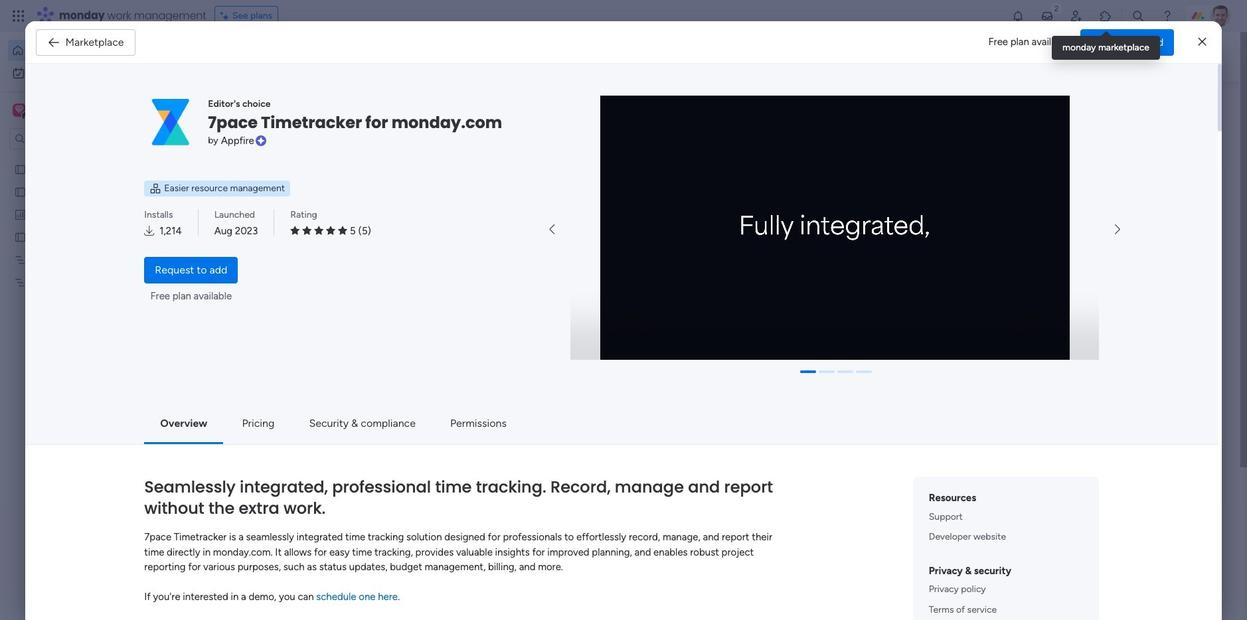Task type: describe. For each thing, give the bounding box(es) containing it.
2 star image from the left
[[302, 226, 312, 236]]

select product image
[[12, 9, 25, 23]]

1 vertical spatial terry turtle image
[[276, 546, 303, 572]]

update feed image
[[1041, 9, 1054, 23]]

2 image
[[1051, 1, 1062, 16]]

2 workspace image from the left
[[15, 103, 24, 118]]

0 vertical spatial public board image
[[14, 163, 27, 175]]

search everything image
[[1132, 9, 1145, 23]]

3 star image from the left
[[314, 226, 323, 236]]

1 star image from the left
[[326, 226, 335, 236]]

app logo image
[[144, 96, 197, 149]]

close update feed (inbox) image
[[245, 500, 261, 516]]

templates image image
[[1000, 267, 1175, 359]]

dapulse x slim image
[[1198, 34, 1206, 50]]

public dashboard image
[[14, 208, 27, 220]]

2 star image from the left
[[338, 226, 347, 236]]

see plans image
[[220, 9, 232, 23]]

2 vertical spatial terry turtle image
[[276, 594, 303, 620]]

workspace selection element
[[13, 102, 111, 120]]

1 vertical spatial option
[[0, 157, 169, 160]]

notifications image
[[1011, 9, 1025, 23]]

help center element
[[988, 548, 1187, 601]]



Task type: vqa. For each thing, say whether or not it's contained in the screenshot.
first component icon from the right
no



Task type: locate. For each thing, give the bounding box(es) containing it.
marketplace arrow left image
[[549, 224, 555, 235]]

1 star image from the left
[[290, 226, 300, 236]]

close recently visited image
[[245, 108, 261, 124]]

1 horizontal spatial star image
[[338, 226, 347, 236]]

0 horizontal spatial star image
[[326, 226, 335, 236]]

terry turtle image
[[1210, 5, 1231, 27], [276, 546, 303, 572], [276, 594, 303, 620]]

0 horizontal spatial star image
[[290, 226, 300, 236]]

star image
[[290, 226, 300, 236], [302, 226, 312, 236], [314, 226, 323, 236]]

v2 bolt switch image
[[1102, 49, 1110, 64]]

invite members image
[[1070, 9, 1083, 23]]

option down workspace selection element
[[0, 157, 169, 160]]

public board image
[[14, 163, 27, 175], [14, 185, 27, 198], [262, 405, 276, 420]]

v2 download image
[[144, 224, 154, 239]]

1 vertical spatial public board image
[[14, 185, 27, 198]]

v2 user feedback image
[[999, 49, 1009, 64]]

component image
[[262, 426, 274, 438]]

help image
[[1161, 9, 1174, 23]]

option
[[8, 40, 161, 61], [0, 157, 169, 160]]

2 vertical spatial public board image
[[262, 405, 276, 420]]

add to favorites image
[[920, 243, 933, 256]]

2 horizontal spatial star image
[[314, 226, 323, 236]]

0 vertical spatial terry turtle image
[[1210, 5, 1231, 27]]

list box
[[0, 155, 169, 472]]

quick search results list box
[[245, 124, 956, 463]]

workspace image
[[13, 103, 26, 118], [15, 103, 24, 118]]

monday marketplace image
[[1099, 9, 1112, 23]]

public board image
[[14, 230, 27, 243]]

1 horizontal spatial star image
[[302, 226, 312, 236]]

0 vertical spatial option
[[8, 40, 161, 61]]

easier resource management element
[[144, 180, 290, 196]]

1 workspace image from the left
[[13, 103, 26, 118]]

option up workspace selection element
[[8, 40, 161, 61]]

marketplace arrow right image
[[1115, 224, 1120, 235]]

star image
[[326, 226, 335, 236], [338, 226, 347, 236]]



